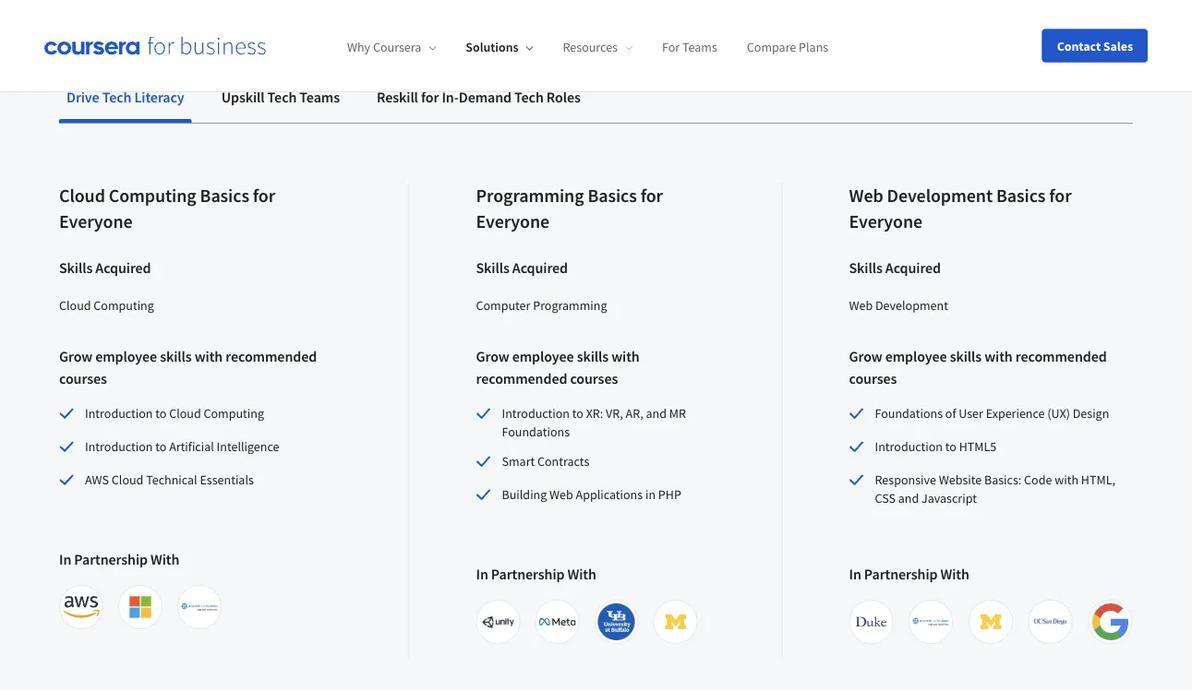 Task type: vqa. For each thing, say whether or not it's contained in the screenshot.
the leftmost recommended
yes



Task type: describe. For each thing, give the bounding box(es) containing it.
programming inside the programming basics for everyone
[[476, 184, 584, 207]]

in partnership with for web development basics for everyone
[[849, 565, 969, 584]]

of
[[945, 406, 956, 422]]

reskill for in-demand tech roles button
[[369, 75, 588, 119]]

tech inside button
[[514, 88, 544, 106]]

everyone inside the programming basics for everyone
[[476, 210, 550, 233]]

with for programming basics for everyone
[[612, 347, 640, 366]]

courses for cloud computing basics for everyone
[[59, 370, 107, 388]]

design
[[1073, 406, 1109, 422]]

resources
[[563, 39, 618, 56]]

0 horizontal spatial ashok leyland logo image
[[181, 589, 218, 626]]

everyone for web
[[849, 210, 923, 233]]

plans
[[799, 39, 829, 56]]

php
[[658, 487, 681, 503]]

aws cloud technical essentials
[[85, 472, 254, 489]]

vr,
[[606, 406, 623, 422]]

sales
[[1103, 37, 1133, 54]]

grow employee skills with recommended courses for programming basics for everyone
[[476, 347, 640, 388]]

drive tech literacy tab panel
[[59, 124, 1133, 660]]

foundations inside introduction to xr: vr, ar, and mr foundations
[[502, 424, 570, 441]]

unity image
[[480, 604, 517, 641]]

and inside responsive website basics: code with html, css and javascript
[[898, 491, 919, 507]]

skills for development
[[950, 347, 982, 366]]

web development
[[849, 298, 948, 314]]

why
[[347, 39, 370, 56]]

in
[[645, 487, 656, 503]]

content tabs tab list
[[59, 75, 1133, 123]]

1 horizontal spatial teams
[[682, 39, 717, 56]]

with for programming basics for everyone
[[568, 565, 596, 584]]

basics inside the programming basics for everyone
[[588, 184, 637, 207]]

grow for programming basics for everyone
[[476, 347, 509, 366]]

resources link
[[563, 39, 633, 56]]

employee for programming basics for everyone
[[512, 347, 574, 366]]

2 vertical spatial web
[[550, 487, 573, 503]]

introduction for introduction to html5
[[875, 439, 943, 455]]

(ux)
[[1048, 406, 1070, 422]]

programming basics for everyone
[[476, 184, 663, 233]]

2 vertical spatial computing
[[204, 406, 264, 422]]

2 university of michigan image from the left
[[972, 604, 1009, 641]]

code
[[1024, 472, 1052, 489]]

with for cloud computing basics for everyone
[[195, 347, 223, 366]]

roles
[[547, 88, 581, 106]]

1 horizontal spatial foundations
[[875, 406, 943, 422]]

xr:
[[586, 406, 603, 422]]

with for web development basics for everyone
[[985, 347, 1013, 366]]

upskill tech teams
[[221, 88, 340, 106]]

with for cloud computing basics for everyone
[[151, 551, 179, 569]]

for
[[662, 39, 680, 56]]

for inside cloud computing basics for everyone
[[253, 184, 275, 207]]

recommended for cloud computing basics for everyone
[[226, 347, 317, 366]]

contact sales button
[[1042, 29, 1148, 62]]

1 vertical spatial programming
[[533, 298, 607, 314]]

skills for computing
[[160, 347, 192, 366]]

contact sales
[[1057, 37, 1133, 54]]

for inside the programming basics for everyone
[[641, 184, 663, 207]]

smart
[[502, 454, 535, 470]]

contact
[[1057, 37, 1101, 54]]

grow for cloud computing basics for everyone
[[59, 347, 92, 366]]

solutions link
[[466, 39, 533, 56]]

uc san diego image
[[1032, 604, 1069, 641]]

acquired for cloud
[[95, 259, 151, 277]]

upskill
[[221, 88, 265, 106]]

computer
[[476, 298, 530, 314]]

solutions
[[466, 39, 519, 56]]

skills acquired for programming basics for everyone
[[476, 259, 568, 277]]

employee for web development basics for everyone
[[885, 347, 947, 366]]

in for programming basics for everyone
[[476, 565, 488, 584]]

upskill tech teams button
[[214, 75, 347, 119]]

skills for programming basics for everyone
[[476, 259, 510, 277]]

grow employee skills with recommended courses for cloud computing basics for everyone
[[59, 347, 317, 388]]

with for web development basics for everyone
[[941, 565, 969, 584]]

cloud computing basics for everyone
[[59, 184, 275, 233]]

basics for cloud computing basics for everyone
[[200, 184, 249, 207]]

introduction to xr: vr, ar, and mr foundations
[[502, 406, 686, 441]]

1 horizontal spatial ashok leyland logo image
[[913, 604, 949, 641]]

why coursera link
[[347, 39, 436, 56]]

partnership for web development basics for everyone
[[864, 565, 938, 584]]

building web applications in php
[[502, 487, 681, 503]]

responsive
[[875, 472, 936, 489]]

literacy
[[134, 88, 184, 106]]

recommended for programming basics for everyone
[[476, 370, 567, 388]]

courses for programming basics for everyone
[[570, 370, 618, 388]]

for inside button
[[421, 88, 439, 106]]

compare plans link
[[747, 39, 829, 56]]

computing for cloud computing basics for everyone
[[109, 184, 196, 207]]

university at buffalo image
[[598, 604, 635, 641]]



Task type: locate. For each thing, give the bounding box(es) containing it.
3 skills from the left
[[849, 259, 883, 277]]

0 horizontal spatial foundations
[[502, 424, 570, 441]]

skills acquired for web development basics for everyone
[[849, 259, 941, 277]]

google leader logo image
[[1092, 604, 1129, 641]]

mr
[[669, 406, 686, 422]]

and
[[646, 406, 667, 422], [898, 491, 919, 507]]

teams right upskill
[[300, 88, 340, 106]]

2 horizontal spatial acquired
[[885, 259, 941, 277]]

2 skills from the left
[[476, 259, 510, 277]]

introduction
[[85, 406, 153, 422], [502, 406, 570, 422], [85, 439, 153, 455], [875, 439, 943, 455]]

acquired for web
[[885, 259, 941, 277]]

employee down web development
[[885, 347, 947, 366]]

partnership up meta logo
[[491, 565, 565, 584]]

skills up computer
[[476, 259, 510, 277]]

cloud
[[59, 184, 105, 207], [59, 298, 91, 314], [169, 406, 201, 422], [112, 472, 143, 489]]

0 vertical spatial and
[[646, 406, 667, 422]]

2 horizontal spatial grow
[[849, 347, 882, 366]]

everyone up computer
[[476, 210, 550, 233]]

teams inside button
[[300, 88, 340, 106]]

tech right upskill
[[267, 88, 297, 106]]

with down javascript
[[941, 565, 969, 584]]

1 skills from the left
[[59, 259, 93, 277]]

2 horizontal spatial grow employee skills with recommended courses
[[849, 347, 1107, 388]]

to for xr:
[[572, 406, 583, 422]]

everyone
[[59, 210, 133, 233], [476, 210, 550, 233], [849, 210, 923, 233]]

courses up the xr:
[[570, 370, 618, 388]]

2 horizontal spatial skills
[[849, 259, 883, 277]]

1 horizontal spatial grow
[[476, 347, 509, 366]]

in up unity icon
[[476, 565, 488, 584]]

0 vertical spatial computing
[[109, 184, 196, 207]]

0 horizontal spatial basics
[[200, 184, 249, 207]]

0 horizontal spatial tech
[[102, 88, 131, 106]]

1 vertical spatial teams
[[300, 88, 340, 106]]

web inside web development basics for everyone
[[849, 184, 883, 207]]

2 courses from the left
[[570, 370, 618, 388]]

website
[[939, 472, 982, 489]]

1 horizontal spatial university of michigan image
[[972, 604, 1009, 641]]

courses down cloud computing
[[59, 370, 107, 388]]

to left artificial
[[155, 439, 167, 455]]

programming
[[476, 184, 584, 207], [533, 298, 607, 314]]

to
[[155, 406, 167, 422], [572, 406, 583, 422], [155, 439, 167, 455], [945, 439, 957, 455]]

coursera
[[373, 39, 421, 56]]

1 horizontal spatial basics
[[588, 184, 637, 207]]

for teams
[[662, 39, 717, 56]]

with up the introduction to cloud computing
[[195, 347, 223, 366]]

skills
[[59, 259, 93, 277], [476, 259, 510, 277], [849, 259, 883, 277]]

cloud inside cloud computing basics for everyone
[[59, 184, 105, 207]]

aws
[[85, 472, 109, 489]]

grow employee skills with recommended courses up the introduction to cloud computing
[[59, 347, 317, 388]]

meta logo image
[[539, 604, 576, 641]]

1 university of michigan image from the left
[[657, 604, 694, 641]]

2 employee from the left
[[512, 347, 574, 366]]

applications
[[576, 487, 643, 503]]

html,
[[1081, 472, 1115, 489]]

introduction to cloud computing
[[85, 406, 264, 422]]

3 acquired from the left
[[885, 259, 941, 277]]

employee down cloud computing
[[95, 347, 157, 366]]

0 horizontal spatial skills acquired
[[59, 259, 151, 277]]

courses down web development
[[849, 370, 897, 388]]

in for web development basics for everyone
[[849, 565, 861, 584]]

ashok leyland logo image right duke university icon at bottom right
[[913, 604, 949, 641]]

partnership up the microsoft icon
[[74, 551, 148, 569]]

university of michigan image right university at buffalo image
[[657, 604, 694, 641]]

3 courses from the left
[[849, 370, 897, 388]]

1 vertical spatial foundations
[[502, 424, 570, 441]]

skills acquired for cloud computing basics for everyone
[[59, 259, 151, 277]]

1 vertical spatial and
[[898, 491, 919, 507]]

2 skills acquired from the left
[[476, 259, 568, 277]]

1 employee from the left
[[95, 347, 157, 366]]

1 horizontal spatial employee
[[512, 347, 574, 366]]

0 horizontal spatial in
[[59, 551, 71, 569]]

2 horizontal spatial partnership
[[864, 565, 938, 584]]

acquired for programming
[[512, 259, 568, 277]]

development inside web development basics for everyone
[[887, 184, 993, 207]]

skills acquired up web development
[[849, 259, 941, 277]]

1 horizontal spatial recommended
[[476, 370, 567, 388]]

employee down computer programming
[[512, 347, 574, 366]]

0 vertical spatial programming
[[476, 184, 584, 207]]

1 horizontal spatial everyone
[[476, 210, 550, 233]]

1 vertical spatial development
[[875, 298, 948, 314]]

0 horizontal spatial in partnership with
[[59, 551, 179, 569]]

3 tech from the left
[[514, 88, 544, 106]]

university of michigan image
[[657, 604, 694, 641], [972, 604, 1009, 641]]

1 grow employee skills with recommended courses from the left
[[59, 347, 317, 388]]

javascript
[[922, 491, 977, 507]]

technical
[[146, 472, 197, 489]]

building
[[502, 487, 547, 503]]

in up aws image
[[59, 551, 71, 569]]

grow down cloud computing
[[59, 347, 92, 366]]

grow employee skills with recommended courses for web development basics for everyone
[[849, 347, 1107, 388]]

2 horizontal spatial employee
[[885, 347, 947, 366]]

skills
[[160, 347, 192, 366], [577, 347, 609, 366], [950, 347, 982, 366]]

in
[[59, 551, 71, 569], [476, 565, 488, 584], [849, 565, 861, 584]]

skills acquired
[[59, 259, 151, 277], [476, 259, 568, 277], [849, 259, 941, 277]]

with up meta logo
[[568, 565, 596, 584]]

skills up cloud computing
[[59, 259, 93, 277]]

basics inside web development basics for everyone
[[996, 184, 1046, 207]]

demand
[[459, 88, 512, 106]]

skills acquired up cloud computing
[[59, 259, 151, 277]]

3 everyone from the left
[[849, 210, 923, 233]]

2 horizontal spatial courses
[[849, 370, 897, 388]]

1 acquired from the left
[[95, 259, 151, 277]]

introduction inside introduction to xr: vr, ar, and mr foundations
[[502, 406, 570, 422]]

compare
[[747, 39, 796, 56]]

recommended for web development basics for everyone
[[1016, 347, 1107, 366]]

1 courses from the left
[[59, 370, 107, 388]]

in partnership with for cloud computing basics for everyone
[[59, 551, 179, 569]]

and left mr
[[646, 406, 667, 422]]

0 horizontal spatial and
[[646, 406, 667, 422]]

foundations
[[875, 406, 943, 422], [502, 424, 570, 441]]

smart contracts
[[502, 454, 589, 470]]

for
[[421, 88, 439, 106], [253, 184, 275, 207], [641, 184, 663, 207], [1049, 184, 1072, 207]]

skills up the introduction to cloud computing
[[160, 347, 192, 366]]

courses
[[59, 370, 107, 388], [570, 370, 618, 388], [849, 370, 897, 388]]

with up the microsoft icon
[[151, 551, 179, 569]]

employee for cloud computing basics for everyone
[[95, 347, 157, 366]]

3 basics from the left
[[996, 184, 1046, 207]]

2 horizontal spatial in
[[849, 565, 861, 584]]

computer programming
[[476, 298, 607, 314]]

web for web development basics for everyone
[[849, 184, 883, 207]]

2 horizontal spatial skills
[[950, 347, 982, 366]]

0 horizontal spatial partnership
[[74, 551, 148, 569]]

ar,
[[626, 406, 643, 422]]

0 horizontal spatial with
[[151, 551, 179, 569]]

1 tech from the left
[[102, 88, 131, 106]]

1 horizontal spatial partnership
[[491, 565, 565, 584]]

2 everyone from the left
[[476, 210, 550, 233]]

skills for cloud computing basics for everyone
[[59, 259, 93, 277]]

drive tech literacy button
[[59, 75, 192, 119]]

web
[[849, 184, 883, 207], [849, 298, 873, 314], [550, 487, 573, 503]]

compare plans
[[747, 39, 829, 56]]

0 horizontal spatial grow employee skills with recommended courses
[[59, 347, 317, 388]]

3 grow from the left
[[849, 347, 882, 366]]

2 basics from the left
[[588, 184, 637, 207]]

css
[[875, 491, 896, 507]]

basics for web development basics for everyone
[[996, 184, 1046, 207]]

foundations of user experience (ux) design
[[875, 406, 1109, 422]]

0 horizontal spatial courses
[[59, 370, 107, 388]]

partnership for programming basics for everyone
[[491, 565, 565, 584]]

development for web development
[[875, 298, 948, 314]]

grow for web development basics for everyone
[[849, 347, 882, 366]]

computing for cloud computing
[[94, 298, 154, 314]]

skills up the xr:
[[577, 347, 609, 366]]

skills for web development basics for everyone
[[849, 259, 883, 277]]

0 horizontal spatial skills
[[59, 259, 93, 277]]

courses for web development basics for everyone
[[849, 370, 897, 388]]

to up introduction to artificial intelligence
[[155, 406, 167, 422]]

1 horizontal spatial in
[[476, 565, 488, 584]]

1 horizontal spatial tech
[[267, 88, 297, 106]]

3 grow employee skills with recommended courses from the left
[[849, 347, 1107, 388]]

3 employee from the left
[[885, 347, 947, 366]]

development for web development basics for everyone
[[887, 184, 993, 207]]

to for cloud
[[155, 406, 167, 422]]

tech left roles
[[514, 88, 544, 106]]

1 horizontal spatial acquired
[[512, 259, 568, 277]]

teams
[[682, 39, 717, 56], [300, 88, 340, 106]]

1 horizontal spatial in partnership with
[[476, 565, 596, 584]]

for teams link
[[662, 39, 717, 56]]

0 vertical spatial foundations
[[875, 406, 943, 422]]

1 horizontal spatial skills acquired
[[476, 259, 568, 277]]

0 horizontal spatial teams
[[300, 88, 340, 106]]

partnership for cloud computing basics for everyone
[[74, 551, 148, 569]]

in for cloud computing basics for everyone
[[59, 551, 71, 569]]

2 horizontal spatial in partnership with
[[849, 565, 969, 584]]

0 vertical spatial development
[[887, 184, 993, 207]]

grow employee skills with recommended courses up the user
[[849, 347, 1107, 388]]

grow employee skills with recommended courses up the xr:
[[476, 347, 640, 388]]

skills for basics
[[577, 347, 609, 366]]

to for artificial
[[155, 439, 167, 455]]

with
[[151, 551, 179, 569], [568, 565, 596, 584], [941, 565, 969, 584]]

2 horizontal spatial everyone
[[849, 210, 923, 233]]

skills acquired up computer
[[476, 259, 568, 277]]

web development basics for everyone
[[849, 184, 1072, 233]]

introduction for introduction to cloud computing
[[85, 406, 153, 422]]

1 horizontal spatial skills
[[476, 259, 510, 277]]

1 skills acquired from the left
[[59, 259, 151, 277]]

responsive website basics: code with html, css and javascript
[[875, 472, 1115, 507]]

to left the html5
[[945, 439, 957, 455]]

grow down web development
[[849, 347, 882, 366]]

0 horizontal spatial university of michigan image
[[657, 604, 694, 641]]

duke university image
[[853, 604, 890, 641]]

tech for upskill
[[267, 88, 297, 106]]

2 horizontal spatial recommended
[[1016, 347, 1107, 366]]

0 vertical spatial web
[[849, 184, 883, 207]]

foundations up "smart contracts"
[[502, 424, 570, 441]]

2 tech from the left
[[267, 88, 297, 106]]

1 horizontal spatial with
[[568, 565, 596, 584]]

1 horizontal spatial courses
[[570, 370, 618, 388]]

basics:
[[984, 472, 1022, 489]]

reskill for in-demand tech roles
[[377, 88, 581, 106]]

everyone inside cloud computing basics for everyone
[[59, 210, 133, 233]]

coursera for business image
[[44, 36, 266, 55]]

basics inside cloud computing basics for everyone
[[200, 184, 249, 207]]

acquired up web development
[[885, 259, 941, 277]]

web for web development
[[849, 298, 873, 314]]

cloud computing
[[59, 298, 154, 314]]

acquired
[[95, 259, 151, 277], [512, 259, 568, 277], [885, 259, 941, 277]]

tech for drive
[[102, 88, 131, 106]]

everyone up cloud computing
[[59, 210, 133, 233]]

and down responsive
[[898, 491, 919, 507]]

user
[[959, 406, 983, 422]]

to for html5
[[945, 439, 957, 455]]

0 horizontal spatial recommended
[[226, 347, 317, 366]]

0 horizontal spatial skills
[[160, 347, 192, 366]]

aws image
[[63, 589, 100, 626]]

1 vertical spatial computing
[[94, 298, 154, 314]]

introduction to html5
[[875, 439, 997, 455]]

microsoft image
[[122, 589, 159, 626]]

0 horizontal spatial everyone
[[59, 210, 133, 233]]

basics
[[200, 184, 249, 207], [588, 184, 637, 207], [996, 184, 1046, 207]]

in-
[[442, 88, 459, 106]]

why coursera
[[347, 39, 421, 56]]

university of michigan image left uc san diego image
[[972, 604, 1009, 641]]

1 everyone from the left
[[59, 210, 133, 233]]

grow employee skills with recommended courses
[[59, 347, 317, 388], [476, 347, 640, 388], [849, 347, 1107, 388]]

computing inside cloud computing basics for everyone
[[109, 184, 196, 207]]

1 vertical spatial web
[[849, 298, 873, 314]]

to inside introduction to xr: vr, ar, and mr foundations
[[572, 406, 583, 422]]

foundations left of
[[875, 406, 943, 422]]

introduction to artificial intelligence
[[85, 439, 279, 455]]

for inside web development basics for everyone
[[1049, 184, 1072, 207]]

1 horizontal spatial and
[[898, 491, 919, 507]]

ashok leyland logo image
[[181, 589, 218, 626], [913, 604, 949, 641]]

contracts
[[537, 454, 589, 470]]

in partnership with for programming basics for everyone
[[476, 565, 596, 584]]

skills up the user
[[950, 347, 982, 366]]

3 skills acquired from the left
[[849, 259, 941, 277]]

1 grow from the left
[[59, 347, 92, 366]]

to left the xr:
[[572, 406, 583, 422]]

teams right 'for'
[[682, 39, 717, 56]]

tech right drive on the top
[[102, 88, 131, 106]]

drive
[[66, 88, 99, 106]]

everyone up web development
[[849, 210, 923, 233]]

2 horizontal spatial skills acquired
[[849, 259, 941, 277]]

1 basics from the left
[[200, 184, 249, 207]]

2 horizontal spatial with
[[941, 565, 969, 584]]

essentials
[[200, 472, 254, 489]]

computing
[[109, 184, 196, 207], [94, 298, 154, 314], [204, 406, 264, 422]]

artificial
[[169, 439, 214, 455]]

with up "foundations of user experience (ux) design"
[[985, 347, 1013, 366]]

ashok leyland logo image right the microsoft icon
[[181, 589, 218, 626]]

intelligence
[[217, 439, 279, 455]]

1 horizontal spatial skills
[[577, 347, 609, 366]]

grow
[[59, 347, 92, 366], [476, 347, 509, 366], [849, 347, 882, 366]]

2 acquired from the left
[[512, 259, 568, 277]]

0 vertical spatial teams
[[682, 39, 717, 56]]

partnership
[[74, 551, 148, 569], [491, 565, 565, 584], [864, 565, 938, 584]]

development
[[887, 184, 993, 207], [875, 298, 948, 314]]

in partnership with up meta logo
[[476, 565, 596, 584]]

with right code
[[1055, 472, 1079, 489]]

and inside introduction to xr: vr, ar, and mr foundations
[[646, 406, 667, 422]]

partnership up duke university icon at bottom right
[[864, 565, 938, 584]]

with up ar,
[[612, 347, 640, 366]]

2 grow employee skills with recommended courses from the left
[[476, 347, 640, 388]]

2 skills from the left
[[577, 347, 609, 366]]

in partnership with up duke university icon at bottom right
[[849, 565, 969, 584]]

with inside responsive website basics: code with html, css and javascript
[[1055, 472, 1079, 489]]

3 skills from the left
[[950, 347, 982, 366]]

skills up web development
[[849, 259, 883, 277]]

recommended
[[226, 347, 317, 366], [1016, 347, 1107, 366], [476, 370, 567, 388]]

drive tech literacy
[[66, 88, 184, 106]]

grow down computer
[[476, 347, 509, 366]]

tech
[[102, 88, 131, 106], [267, 88, 297, 106], [514, 88, 544, 106]]

2 grow from the left
[[476, 347, 509, 366]]

acquired up computer programming
[[512, 259, 568, 277]]

reskill
[[377, 88, 418, 106]]

experience
[[986, 406, 1045, 422]]

in partnership with
[[59, 551, 179, 569], [476, 565, 596, 584], [849, 565, 969, 584]]

2 horizontal spatial basics
[[996, 184, 1046, 207]]

html5
[[959, 439, 997, 455]]

0 horizontal spatial acquired
[[95, 259, 151, 277]]

in partnership with up the microsoft icon
[[59, 551, 179, 569]]

1 horizontal spatial grow employee skills with recommended courses
[[476, 347, 640, 388]]

1 skills from the left
[[160, 347, 192, 366]]

2 horizontal spatial tech
[[514, 88, 544, 106]]

in up duke university icon at bottom right
[[849, 565, 861, 584]]

employee
[[95, 347, 157, 366], [512, 347, 574, 366], [885, 347, 947, 366]]

introduction for introduction to xr: vr, ar, and mr foundations
[[502, 406, 570, 422]]

0 horizontal spatial employee
[[95, 347, 157, 366]]

with
[[195, 347, 223, 366], [612, 347, 640, 366], [985, 347, 1013, 366], [1055, 472, 1079, 489]]

introduction for introduction to artificial intelligence
[[85, 439, 153, 455]]

everyone inside web development basics for everyone
[[849, 210, 923, 233]]

everyone for cloud
[[59, 210, 133, 233]]

0 horizontal spatial grow
[[59, 347, 92, 366]]

acquired up cloud computing
[[95, 259, 151, 277]]



